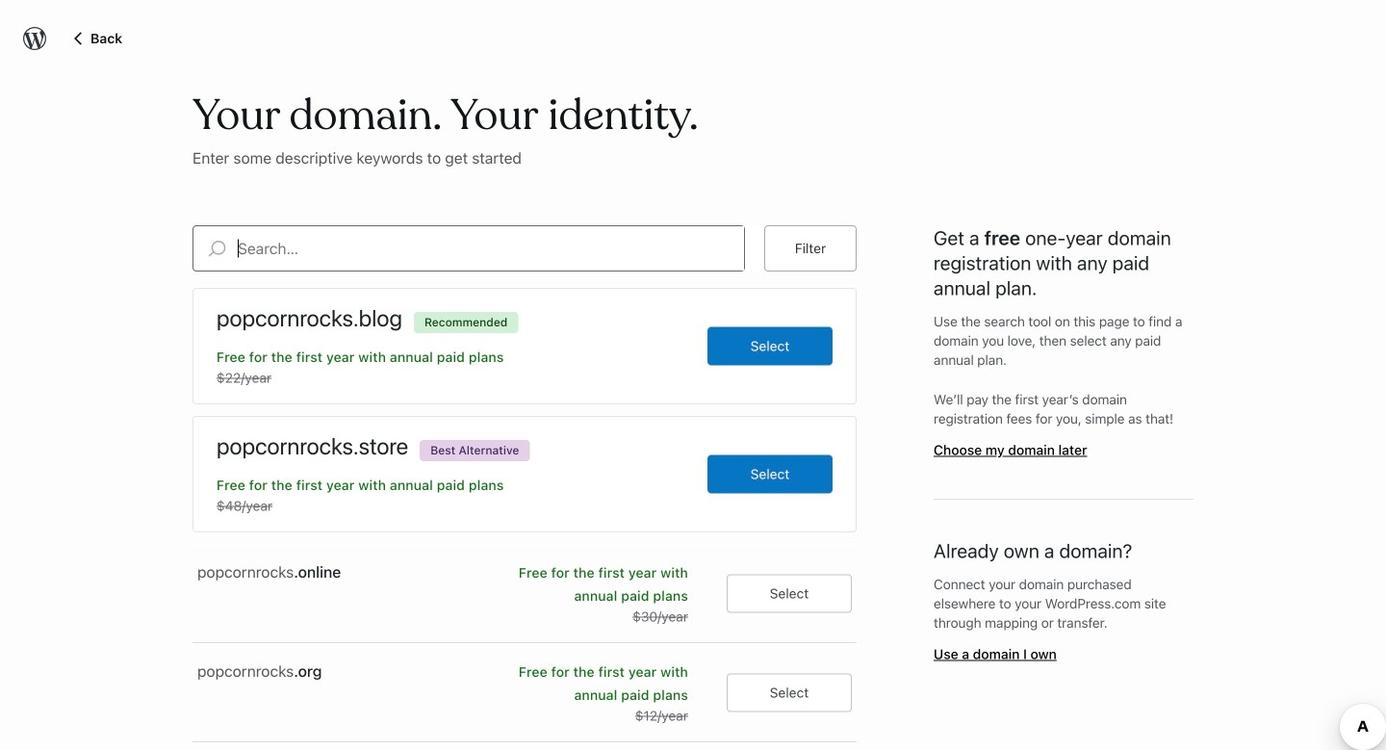 Task type: describe. For each thing, give the bounding box(es) containing it.
What would you like your domain name to be? search field
[[238, 226, 744, 271]]



Task type: vqa. For each thing, say whether or not it's contained in the screenshot.
'search field'
yes



Task type: locate. For each thing, give the bounding box(es) containing it.
None search field
[[193, 225, 745, 272]]



